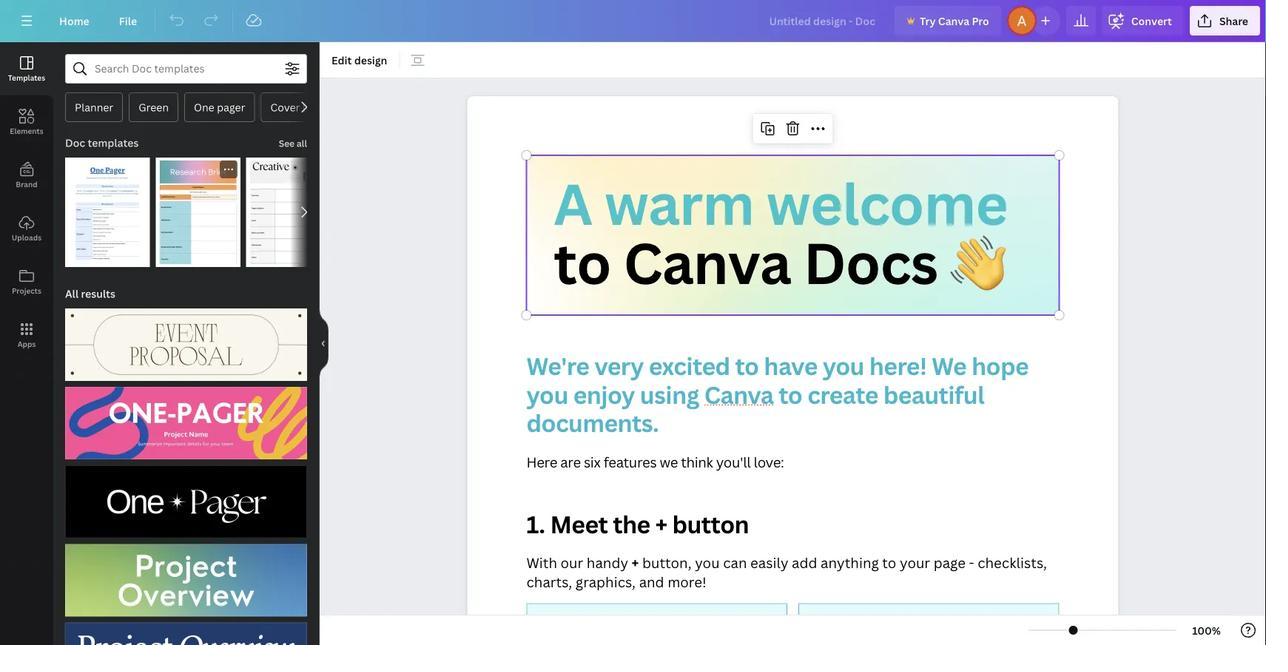 Task type: locate. For each thing, give the bounding box(es) containing it.
more!
[[668, 573, 707, 592]]

templates button
[[0, 42, 53, 96]]

0 vertical spatial canva
[[939, 14, 970, 28]]

one pager button
[[184, 93, 255, 122]]

file
[[119, 14, 137, 28]]

love:
[[754, 453, 785, 472]]

research brief doc in orange teal pink soft pastels style group
[[156, 158, 240, 267]]

all results
[[65, 287, 115, 301]]

all
[[65, 287, 79, 301]]

canva for pro
[[939, 14, 970, 28]]

design
[[354, 53, 388, 67]]

doc templates button
[[64, 128, 140, 158]]

convert
[[1132, 14, 1173, 28]]

elements
[[10, 126, 43, 136]]

project overview/one-pager professional docs banner in pink dark blue yellow playful abstract style image
[[65, 387, 307, 460]]

you left enjoy
[[527, 379, 568, 411]]

a
[[554, 165, 593, 242]]

canva for docs
[[624, 224, 792, 301]]

0 horizontal spatial +
[[632, 553, 639, 572]]

enjoy
[[574, 379, 635, 411]]

canva inside button
[[939, 14, 970, 28]]

create
[[808, 379, 879, 411]]

None text field
[[468, 96, 1119, 646]]

six
[[584, 453, 601, 472]]

beautiful
[[884, 379, 985, 411]]

welcome
[[767, 165, 1008, 242]]

you right have
[[823, 350, 865, 382]]

try canva pro button
[[895, 6, 1002, 36]]

planner button
[[65, 93, 123, 122]]

green button
[[129, 93, 178, 122]]

1 vertical spatial canva
[[624, 224, 792, 301]]

share button
[[1191, 6, 1261, 36]]

👋
[[951, 224, 1006, 301]]

templates
[[8, 73, 45, 83]]

+ right the
[[656, 509, 668, 541]]

hide image
[[319, 308, 329, 380]]

we're
[[527, 350, 590, 382]]

add
[[792, 553, 818, 572]]

features
[[604, 453, 657, 472]]

one pager
[[194, 100, 245, 114]]

main menu bar
[[0, 0, 1267, 42]]

2 vertical spatial canva
[[705, 379, 774, 411]]

to
[[554, 224, 611, 301], [736, 350, 759, 382], [779, 379, 803, 411], [883, 553, 897, 572]]

projects
[[12, 286, 41, 296]]

uploads
[[12, 233, 42, 243]]

1 vertical spatial +
[[632, 553, 639, 572]]

planner
[[75, 100, 113, 114]]

with our handy +
[[527, 553, 639, 572]]

brand button
[[0, 149, 53, 202]]

1 horizontal spatial you
[[695, 553, 720, 572]]

one
[[194, 100, 215, 114]]

0 vertical spatial +
[[656, 509, 668, 541]]

event/business proposal professional docs banner in beige dark brown warm classic style group
[[65, 300, 307, 381]]

apps button
[[0, 309, 53, 362]]

1 horizontal spatial +
[[656, 509, 668, 541]]

graphics,
[[576, 573, 636, 592]]

edit design
[[332, 53, 388, 67]]

all
[[297, 137, 307, 150]]

see
[[279, 137, 295, 150]]

our
[[561, 553, 584, 572]]

meet
[[551, 509, 608, 541]]

one pager doc in black and white blue light blue classic professional style image
[[65, 158, 150, 267]]

brand
[[16, 179, 38, 189]]

think
[[681, 453, 713, 472]]

try canva pro
[[920, 14, 990, 28]]

you
[[823, 350, 865, 382], [527, 379, 568, 411], [695, 553, 720, 572]]

warm
[[605, 165, 755, 242]]

home
[[59, 14, 89, 28]]

handy
[[587, 553, 629, 572]]

try
[[920, 14, 936, 28]]

can
[[724, 553, 748, 572]]

1. meet the + button
[[527, 509, 749, 541]]

doc templates
[[65, 136, 139, 150]]

pro
[[973, 14, 990, 28]]

page
[[934, 553, 966, 572]]

you left can
[[695, 553, 720, 572]]

file button
[[107, 6, 149, 36]]

100% button
[[1183, 619, 1231, 643]]

see all button
[[277, 128, 309, 158]]

research brief doc in orange teal pink soft pastels style image
[[156, 158, 240, 267]]

project overview docs banner in light green blue vibrant professional style image
[[65, 544, 307, 617]]

hope
[[972, 350, 1029, 382]]

docs
[[804, 224, 938, 301]]

side panel tab list
[[0, 42, 53, 362]]

+ right handy
[[632, 553, 639, 572]]



Task type: vqa. For each thing, say whether or not it's contained in the screenshot.
'ONE PAGER'
yes



Task type: describe. For each thing, give the bounding box(es) containing it.
and
[[640, 573, 665, 592]]

project overview docs banner in light green blue vibrant professional style group
[[65, 536, 307, 617]]

share
[[1220, 14, 1249, 28]]

documents.
[[527, 407, 659, 439]]

green
[[139, 100, 169, 114]]

canva inside we're very excited to have you here! we hope you enjoy using canva to create beautiful documents.
[[705, 379, 774, 411]]

letter
[[303, 100, 330, 114]]

project overview/one-pager professional docs banner in blue white traditional corporate style image
[[65, 623, 307, 646]]

here
[[527, 453, 558, 472]]

project overview/one-pager professional docs banner in black white sleek monochrome style group
[[65, 457, 307, 539]]

100%
[[1193, 624, 1222, 638]]

button,
[[643, 553, 692, 572]]

projects button
[[0, 255, 53, 309]]

edit design button
[[326, 48, 394, 72]]

Design title text field
[[758, 6, 889, 36]]

you inside button, you can easily add anything to your page - checklists, charts, graphics, and more!
[[695, 553, 720, 572]]

+ for the
[[656, 509, 668, 541]]

none text field containing a warm welcome
[[468, 96, 1119, 646]]

see all
[[279, 137, 307, 150]]

templates
[[88, 136, 139, 150]]

pager
[[217, 100, 245, 114]]

to inside button, you can easily add anything to your page - checklists, charts, graphics, and more!
[[883, 553, 897, 572]]

2 horizontal spatial you
[[823, 350, 865, 382]]

your
[[900, 553, 931, 572]]

cover letter button
[[261, 93, 340, 122]]

uploads button
[[0, 202, 53, 255]]

have
[[764, 350, 818, 382]]

we're very excited to have you here! we hope you enjoy using canva to create beautiful documents.
[[527, 350, 1034, 439]]

with
[[527, 553, 558, 572]]

checklists,
[[978, 553, 1048, 572]]

+ for handy
[[632, 553, 639, 572]]

are
[[561, 453, 581, 472]]

we
[[660, 453, 678, 472]]

button
[[673, 509, 749, 541]]

project overview/one-pager professional docs banner in blue white traditional corporate style group
[[65, 614, 307, 646]]

doc
[[65, 136, 85, 150]]

the
[[613, 509, 651, 541]]

creative brief doc in black and white grey editorial style group
[[246, 158, 331, 267]]

here are six features we think you'll love:
[[527, 453, 785, 472]]

project overview/one-pager professional docs banner in pink dark blue yellow playful abstract style group
[[65, 378, 307, 460]]

a warm welcome
[[554, 165, 1008, 242]]

home link
[[47, 6, 101, 36]]

we
[[932, 350, 967, 382]]

very
[[595, 350, 644, 382]]

anything
[[821, 553, 880, 572]]

button, you can easily add anything to your page - checklists, charts, graphics, and more!
[[527, 553, 1051, 592]]

one pager doc in black and white blue light blue classic professional style group
[[65, 149, 150, 267]]

results
[[81, 287, 115, 301]]

cover letter
[[271, 100, 330, 114]]

using
[[640, 379, 700, 411]]

Search Doc templates search field
[[95, 55, 278, 83]]

to canva docs 👋
[[554, 224, 1006, 301]]

creative brief doc in black and white grey editorial style image
[[246, 158, 331, 267]]

excited
[[649, 350, 731, 382]]

apps
[[17, 339, 36, 349]]

charts,
[[527, 573, 573, 592]]

elements button
[[0, 96, 53, 149]]

here!
[[870, 350, 927, 382]]

easily
[[751, 553, 789, 572]]

project overview/one-pager professional docs banner in black white sleek monochrome style image
[[65, 466, 307, 539]]

edit
[[332, 53, 352, 67]]

event/business proposal professional docs banner in beige dark brown warm classic style image
[[65, 309, 307, 381]]

-
[[970, 553, 975, 572]]

1.
[[527, 509, 545, 541]]

0 horizontal spatial you
[[527, 379, 568, 411]]

convert button
[[1102, 6, 1185, 36]]

cover
[[271, 100, 300, 114]]

you'll
[[717, 453, 751, 472]]



